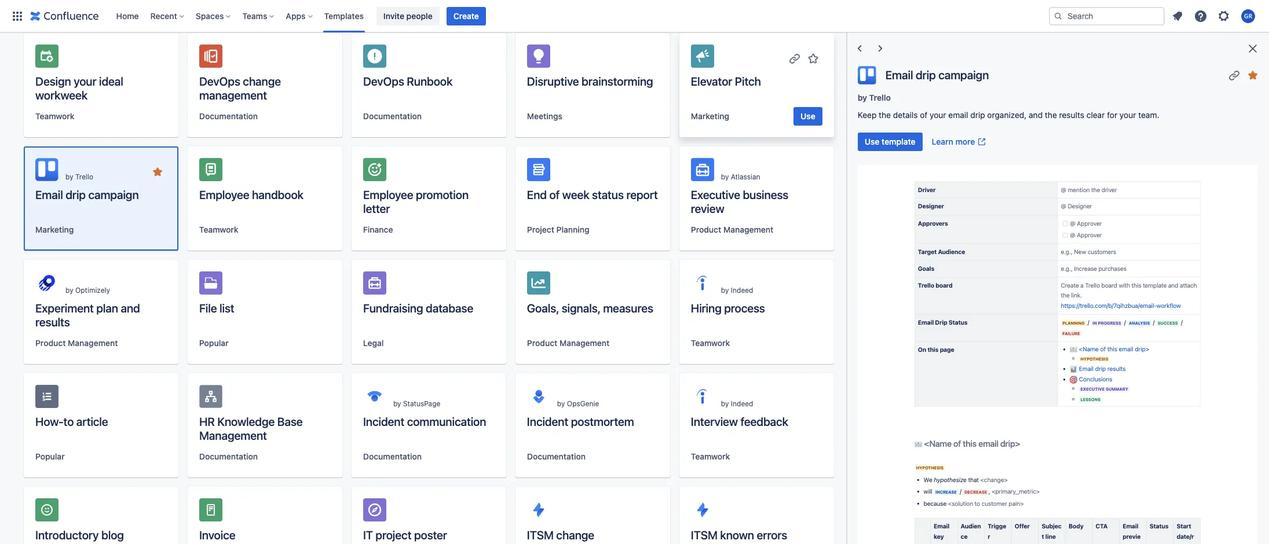 Task type: vqa. For each thing, say whether or not it's contained in the screenshot.
Letter
yes



Task type: locate. For each thing, give the bounding box(es) containing it.
documentation button down incident postmortem
[[527, 451, 586, 463]]

teamwork button down workweek at the top left of page
[[35, 111, 75, 122]]

0 vertical spatial change
[[243, 75, 281, 88]]

0 horizontal spatial campaign
[[88, 188, 139, 202]]

by opsgenie
[[557, 400, 599, 408]]

0 horizontal spatial popular button
[[35, 451, 65, 463]]

0 vertical spatial by indeed
[[721, 286, 753, 295]]

teamwork
[[35, 111, 75, 121], [199, 225, 238, 235], [691, 338, 730, 348], [691, 452, 730, 462]]

0 vertical spatial management
[[199, 89, 267, 102]]

2 horizontal spatial product management
[[691, 225, 774, 235]]

1 horizontal spatial trello
[[869, 93, 891, 103]]

incident for incident communication
[[363, 415, 404, 429]]

popular down file list
[[199, 338, 229, 348]]

management inside hr knowledge base management
[[199, 429, 267, 443]]

popular for how-
[[35, 452, 65, 462]]

documentation button for knowledge
[[199, 451, 258, 463]]

1 vertical spatial and
[[121, 302, 140, 315]]

0 vertical spatial email
[[886, 68, 913, 81]]

disruptive
[[527, 75, 579, 88]]

by indeed up the process
[[721, 286, 753, 295]]

0 horizontal spatial the
[[879, 110, 891, 120]]

learn
[[932, 137, 953, 147]]

global element
[[7, 0, 1047, 32]]

0 vertical spatial indeed
[[731, 286, 753, 295]]

change inside itsm change management
[[556, 529, 594, 542]]

documentation down devops change management
[[199, 111, 258, 121]]

learn more
[[932, 137, 975, 147]]

1 horizontal spatial product management
[[527, 338, 610, 348]]

share link image
[[1227, 68, 1241, 82]]

product management button down "executive business review"
[[691, 224, 774, 236]]

documentation down hr knowledge base management
[[199, 452, 258, 462]]

0 horizontal spatial results
[[35, 316, 70, 329]]

1 indeed from the top
[[731, 286, 753, 295]]

documentation button
[[199, 111, 258, 122], [363, 111, 422, 122], [199, 451, 258, 463], [363, 451, 422, 463], [527, 451, 586, 463]]

management
[[199, 89, 267, 102], [527, 543, 595, 545]]

2 itsm from the left
[[691, 529, 718, 542]]

keep
[[858, 110, 877, 120]]

documentation button down hr knowledge base management
[[199, 451, 258, 463]]

your left "email"
[[930, 110, 946, 120]]

management for plan
[[68, 338, 118, 348]]

by for interview feedback
[[721, 400, 729, 408]]

status
[[592, 188, 624, 202]]

employee
[[199, 188, 249, 202], [363, 188, 413, 202]]

management inside button
[[527, 543, 595, 545]]

1 horizontal spatial marketing
[[691, 111, 729, 121]]

0 horizontal spatial marketing button
[[35, 224, 74, 236]]

2 horizontal spatial product management button
[[691, 224, 774, 236]]

atlassian
[[731, 173, 760, 181]]

apps
[[286, 11, 306, 21]]

details
[[893, 110, 918, 120]]

1 horizontal spatial your
[[930, 110, 946, 120]]

communication
[[407, 415, 486, 429]]

0 vertical spatial popular
[[199, 338, 229, 348]]

results down the experiment
[[35, 316, 70, 329]]

1 vertical spatial management
[[527, 543, 595, 545]]

0 horizontal spatial itsm
[[527, 529, 554, 542]]

documentation down incident communication
[[363, 452, 422, 462]]

product down goals,
[[527, 338, 557, 348]]

1 vertical spatial results
[[35, 316, 70, 329]]

teamwork down interview
[[691, 452, 730, 462]]

popular button for file
[[199, 338, 229, 349]]

the right keep
[[879, 110, 891, 120]]

campaign
[[939, 68, 989, 81], [88, 188, 139, 202]]

planning
[[556, 225, 590, 235]]

1 by indeed from the top
[[721, 286, 753, 295]]

your right for
[[1120, 110, 1136, 120]]

0 horizontal spatial and
[[121, 302, 140, 315]]

teamwork button down employee handbook
[[199, 224, 238, 236]]

0 vertical spatial campaign
[[939, 68, 989, 81]]

confluence image
[[30, 9, 99, 23], [30, 9, 99, 23]]

hr knowledge base management
[[199, 415, 303, 443]]

previous template image
[[853, 42, 866, 56]]

product management button for executive
[[691, 224, 774, 236]]

incident communication
[[363, 415, 486, 429]]

product for experiment plan and results
[[35, 338, 66, 348]]

0 horizontal spatial by trello
[[65, 173, 93, 181]]

results left clear
[[1059, 110, 1084, 120]]

1 horizontal spatial itsm
[[691, 529, 718, 542]]

0 horizontal spatial drip
[[66, 188, 86, 202]]

0 horizontal spatial management
[[199, 89, 267, 102]]

your left ideal
[[74, 75, 96, 88]]

popular for file
[[199, 338, 229, 348]]

runbook
[[407, 75, 453, 88]]

incident postmortem
[[527, 415, 634, 429]]

1 horizontal spatial devops
[[363, 75, 404, 88]]

incident down by statuspage at the left of the page
[[363, 415, 404, 429]]

indeed for process
[[731, 286, 753, 295]]

your
[[74, 75, 96, 88], [930, 110, 946, 120], [1120, 110, 1136, 120]]

trello
[[869, 93, 891, 103], [75, 173, 93, 181]]

product management down "signals,"
[[527, 338, 610, 348]]

1 horizontal spatial the
[[1045, 110, 1057, 120]]

1 vertical spatial popular
[[35, 452, 65, 462]]

popular button for how-
[[35, 451, 65, 463]]

it
[[363, 529, 373, 542]]

use inside use template button
[[865, 137, 880, 147]]

0 horizontal spatial email drip campaign
[[35, 188, 139, 202]]

organized,
[[987, 110, 1027, 120]]

1 horizontal spatial product management button
[[527, 338, 610, 349]]

teams
[[242, 11, 267, 21]]

use
[[801, 111, 815, 121], [865, 137, 880, 147]]

1 vertical spatial popular button
[[35, 451, 65, 463]]

0 vertical spatial of
[[920, 110, 928, 120]]

use for use template
[[865, 137, 880, 147]]

product management for goals,
[[527, 338, 610, 348]]

use left template
[[865, 137, 880, 147]]

by trello
[[858, 93, 891, 103], [65, 173, 93, 181]]

the right the organized,
[[1045, 110, 1057, 120]]

marketing button
[[691, 111, 729, 122], [35, 224, 74, 236]]

feedback
[[741, 415, 788, 429]]

file
[[199, 302, 217, 315]]

invite people button
[[376, 7, 440, 25]]

product management button down "experiment plan and results"
[[35, 338, 118, 349]]

teamwork button down hiring
[[691, 338, 730, 349]]

1 horizontal spatial results
[[1059, 110, 1084, 120]]

1 vertical spatial email
[[35, 188, 63, 202]]

1 horizontal spatial popular button
[[199, 338, 229, 349]]

change for devops change management
[[243, 75, 281, 88]]

incident down by opsgenie
[[527, 415, 568, 429]]

1 horizontal spatial by trello
[[858, 93, 891, 103]]

0 horizontal spatial devops
[[199, 75, 240, 88]]

documentation button down devops change management
[[199, 111, 258, 122]]

documentation down incident postmortem
[[527, 452, 586, 462]]

1 incident from the left
[[363, 415, 404, 429]]

employee inside employee promotion letter
[[363, 188, 413, 202]]

design
[[35, 75, 71, 88]]

2 horizontal spatial product
[[691, 225, 721, 235]]

popular button down how-
[[35, 451, 65, 463]]

2 horizontal spatial drip
[[970, 110, 985, 120]]

management down "executive business review"
[[723, 225, 774, 235]]

1 vertical spatial marketing button
[[35, 224, 74, 236]]

signals,
[[562, 302, 600, 315]]

introductory blog
[[35, 529, 124, 542]]

keep the details of your email drip organized, and the results clear for your team.
[[858, 110, 1159, 120]]

invite people
[[383, 11, 433, 21]]

search image
[[1054, 11, 1063, 21]]

0 horizontal spatial use
[[801, 111, 815, 121]]

product down the experiment
[[35, 338, 66, 348]]

itsm change management
[[527, 529, 595, 545]]

documentation for postmortem
[[527, 452, 586, 462]]

by for executive business review
[[721, 173, 729, 181]]

2 devops from the left
[[363, 75, 404, 88]]

home link
[[113, 7, 142, 25]]

0 vertical spatial trello
[[869, 93, 891, 103]]

1 horizontal spatial management
[[527, 543, 595, 545]]

promotion
[[416, 188, 469, 202]]

use inside use 'button'
[[801, 111, 815, 121]]

and right the organized,
[[1029, 110, 1043, 120]]

goals,
[[527, 302, 559, 315]]

itsm for itsm known errors
[[691, 529, 718, 542]]

banner
[[0, 0, 1269, 32]]

of right details
[[920, 110, 928, 120]]

0 vertical spatial email drip campaign
[[886, 68, 989, 81]]

email
[[886, 68, 913, 81], [35, 188, 63, 202]]

how-to article
[[35, 415, 108, 429]]

itsm for itsm change management
[[527, 529, 554, 542]]

1 horizontal spatial email drip campaign
[[886, 68, 989, 81]]

of
[[920, 110, 928, 120], [549, 188, 560, 202]]

change inside devops change management
[[243, 75, 281, 88]]

management for itsm
[[527, 543, 595, 545]]

1 horizontal spatial incident
[[527, 415, 568, 429]]

1 devops from the left
[[199, 75, 240, 88]]

0 vertical spatial popular button
[[199, 338, 229, 349]]

introductory
[[35, 529, 99, 542]]

2 employee from the left
[[363, 188, 413, 202]]

1 horizontal spatial use
[[865, 137, 880, 147]]

0 horizontal spatial product
[[35, 338, 66, 348]]

legal button
[[363, 338, 384, 349]]

experiment plan and results
[[35, 302, 140, 329]]

results inside "experiment plan and results"
[[35, 316, 70, 329]]

1 vertical spatial trello
[[75, 173, 93, 181]]

popular down how-
[[35, 452, 65, 462]]

documentation for change
[[199, 111, 258, 121]]

teamwork button
[[35, 111, 75, 122], [199, 224, 238, 236], [691, 338, 730, 349], [691, 451, 730, 463]]

1 employee from the left
[[199, 188, 249, 202]]

0 horizontal spatial employee
[[199, 188, 249, 202]]

itsm known errors
[[691, 529, 787, 542]]

devops inside devops change management
[[199, 75, 240, 88]]

documentation button for change
[[199, 111, 258, 122]]

week
[[562, 188, 589, 202]]

product for executive business review
[[691, 225, 721, 235]]

management for devops
[[199, 89, 267, 102]]

0 vertical spatial and
[[1029, 110, 1043, 120]]

1 horizontal spatial product
[[527, 338, 557, 348]]

documentation for knowledge
[[199, 452, 258, 462]]

teams button
[[239, 7, 279, 25]]

0 horizontal spatial email
[[35, 188, 63, 202]]

management inside devops change management
[[199, 89, 267, 102]]

indeed up the process
[[731, 286, 753, 295]]

appswitcher icon image
[[10, 9, 24, 23]]

by indeed up interview feedback
[[721, 400, 753, 408]]

elevator pitch
[[691, 75, 761, 88]]

use button
[[794, 107, 822, 126]]

devops change management
[[199, 75, 281, 102]]

by
[[858, 93, 867, 103], [65, 173, 73, 181], [721, 173, 729, 181], [65, 286, 73, 295], [721, 286, 729, 295], [393, 400, 401, 408], [557, 400, 565, 408], [721, 400, 729, 408]]

and right plan
[[121, 302, 140, 315]]

0 vertical spatial results
[[1059, 110, 1084, 120]]

1 horizontal spatial popular
[[199, 338, 229, 348]]

teamwork down employee handbook
[[199, 225, 238, 235]]

itsm inside itsm change management
[[527, 529, 554, 542]]

1 itsm from the left
[[527, 529, 554, 542]]

product management
[[691, 225, 774, 235], [35, 338, 118, 348], [527, 338, 610, 348]]

documentation for communication
[[363, 452, 422, 462]]

product management down "executive business review"
[[691, 225, 774, 235]]

pitch
[[735, 75, 761, 88]]

popular
[[199, 338, 229, 348], [35, 452, 65, 462]]

1 vertical spatial of
[[549, 188, 560, 202]]

and inside "experiment plan and results"
[[121, 302, 140, 315]]

by statuspage
[[393, 400, 440, 408]]

documentation for runbook
[[363, 111, 422, 121]]

0 horizontal spatial of
[[549, 188, 560, 202]]

1 horizontal spatial change
[[556, 529, 594, 542]]

management for business
[[723, 225, 774, 235]]

elevator
[[691, 75, 732, 88]]

teamwork button for hiring process
[[691, 338, 730, 349]]

employee left handbook
[[199, 188, 249, 202]]

of right end
[[549, 188, 560, 202]]

0 horizontal spatial marketing
[[35, 225, 74, 235]]

banner containing home
[[0, 0, 1269, 32]]

email drip campaign
[[886, 68, 989, 81], [35, 188, 139, 202]]

teamwork button down interview
[[691, 451, 730, 463]]

0 horizontal spatial product management button
[[35, 338, 118, 349]]

knowledge
[[217, 415, 275, 429]]

0 horizontal spatial your
[[74, 75, 96, 88]]

2 by indeed from the top
[[721, 400, 753, 408]]

2 indeed from the top
[[731, 400, 753, 408]]

teamwork down hiring
[[691, 338, 730, 348]]

1 vertical spatial indeed
[[731, 400, 753, 408]]

base
[[277, 415, 303, 429]]

1 vertical spatial drip
[[970, 110, 985, 120]]

1 vertical spatial change
[[556, 529, 594, 542]]

email
[[948, 110, 968, 120]]

1 vertical spatial by trello
[[65, 173, 93, 181]]

0 vertical spatial marketing button
[[691, 111, 729, 122]]

management down "experiment plan and results"
[[68, 338, 118, 348]]

use down star elevator pitch icon
[[801, 111, 815, 121]]

indeed up interview feedback
[[731, 400, 753, 408]]

0 vertical spatial use
[[801, 111, 815, 121]]

1 horizontal spatial drip
[[916, 68, 936, 81]]

management down "signals,"
[[560, 338, 610, 348]]

product management down "experiment plan and results"
[[35, 338, 118, 348]]

1 horizontal spatial campaign
[[939, 68, 989, 81]]

unstar email drip campaign image
[[1246, 68, 1260, 82]]

0 horizontal spatial incident
[[363, 415, 404, 429]]

by indeed
[[721, 286, 753, 295], [721, 400, 753, 408]]

product management button for experiment
[[35, 338, 118, 349]]

documentation button down devops runbook on the top of the page
[[363, 111, 422, 122]]

documentation down devops runbook on the top of the page
[[363, 111, 422, 121]]

0 horizontal spatial change
[[243, 75, 281, 88]]

product management button down "signals,"
[[527, 338, 610, 349]]

1 horizontal spatial employee
[[363, 188, 413, 202]]

star elevator pitch image
[[806, 52, 820, 65]]

itsm known errors button
[[679, 487, 834, 545]]

by indeed for process
[[721, 286, 753, 295]]

finance
[[363, 225, 393, 235]]

drip
[[916, 68, 936, 81], [970, 110, 985, 120], [66, 188, 86, 202]]

experiment
[[35, 302, 94, 315]]

incident
[[363, 415, 404, 429], [527, 415, 568, 429]]

documentation button down incident communication
[[363, 451, 422, 463]]

project planning
[[527, 225, 590, 235]]

1 vertical spatial by indeed
[[721, 400, 753, 408]]

create link
[[446, 7, 486, 25]]

management down knowledge
[[199, 429, 267, 443]]

teamwork down workweek at the top left of page
[[35, 111, 75, 121]]

0 horizontal spatial product management
[[35, 338, 118, 348]]

1 vertical spatial use
[[865, 137, 880, 147]]

itsm
[[527, 529, 554, 542], [691, 529, 718, 542]]

by for incident communication
[[393, 400, 401, 408]]

share link image
[[788, 52, 802, 65]]

management for signals,
[[560, 338, 610, 348]]

0 horizontal spatial popular
[[35, 452, 65, 462]]

product down review
[[691, 225, 721, 235]]

popular button down file list
[[199, 338, 229, 349]]

employee handbook
[[199, 188, 304, 202]]

2 incident from the left
[[527, 415, 568, 429]]

employee up letter
[[363, 188, 413, 202]]



Task type: describe. For each thing, give the bounding box(es) containing it.
article
[[76, 415, 108, 429]]

employee for employee promotion letter
[[363, 188, 413, 202]]

incident for incident postmortem
[[527, 415, 568, 429]]

spaces
[[196, 11, 224, 21]]

1 vertical spatial email drip campaign
[[35, 188, 139, 202]]

how-
[[35, 415, 63, 429]]

close image
[[1246, 42, 1260, 56]]

file list
[[199, 302, 234, 315]]

project
[[527, 225, 554, 235]]

product for goals, signals, measures
[[527, 338, 557, 348]]

project planning button
[[527, 224, 590, 236]]

by for hiring process
[[721, 286, 729, 295]]

project
[[376, 529, 412, 542]]

employee for employee handbook
[[199, 188, 249, 202]]

templates
[[324, 11, 364, 21]]

teamwork for interview feedback
[[691, 452, 730, 462]]

0 vertical spatial drip
[[916, 68, 936, 81]]

teamwork button for employee handbook
[[199, 224, 238, 236]]

1 horizontal spatial email
[[886, 68, 913, 81]]

1 horizontal spatial and
[[1029, 110, 1043, 120]]

teamwork for design your ideal workweek
[[35, 111, 75, 121]]

executive
[[691, 188, 740, 202]]

optimizely
[[75, 286, 110, 295]]

process
[[724, 302, 765, 315]]

product management for experiment
[[35, 338, 118, 348]]

known
[[720, 529, 754, 542]]

brainstorming
[[582, 75, 653, 88]]

devops for devops runbook
[[363, 75, 404, 88]]

recent button
[[147, 7, 189, 25]]

teamwork button for interview feedback
[[691, 451, 730, 463]]

interview
[[691, 415, 738, 429]]

notification icon image
[[1171, 9, 1185, 23]]

hr
[[199, 415, 215, 429]]

1 vertical spatial campaign
[[88, 188, 139, 202]]

documentation button for communication
[[363, 451, 422, 463]]

blog
[[101, 529, 124, 542]]

teamwork for employee handbook
[[199, 225, 238, 235]]

next template image
[[873, 42, 887, 56]]

database
[[426, 302, 473, 315]]

list
[[220, 302, 234, 315]]

finance button
[[363, 224, 393, 236]]

devops for devops change management
[[199, 75, 240, 88]]

0 horizontal spatial trello
[[75, 173, 93, 181]]

product management button for goals,
[[527, 338, 610, 349]]

errors
[[757, 529, 787, 542]]

documentation button for runbook
[[363, 111, 422, 122]]

hiring process
[[691, 302, 765, 315]]

measures
[[603, 302, 653, 315]]

end of week status report
[[527, 188, 658, 202]]

disruptive brainstorming
[[527, 75, 653, 88]]

template
[[882, 137, 916, 147]]

2 horizontal spatial your
[[1120, 110, 1136, 120]]

statuspage
[[403, 400, 440, 408]]

0 vertical spatial by trello
[[858, 93, 891, 103]]

people
[[406, 11, 433, 21]]

your inside design your ideal workweek
[[74, 75, 96, 88]]

documentation button for postmortem
[[527, 451, 586, 463]]

Search field
[[1049, 7, 1165, 25]]

report
[[626, 188, 658, 202]]

teamwork button for design your ideal workweek
[[35, 111, 75, 122]]

1 the from the left
[[879, 110, 891, 120]]

by atlassian
[[721, 173, 760, 181]]

teamwork for hiring process
[[691, 338, 730, 348]]

invoice
[[199, 529, 235, 542]]

product management for executive
[[691, 225, 774, 235]]

by indeed for feedback
[[721, 400, 753, 408]]

learn more link
[[925, 133, 994, 151]]

legal
[[363, 338, 384, 348]]

review
[[691, 202, 724, 215]]

invoice button
[[188, 487, 342, 545]]

spaces button
[[192, 7, 235, 25]]

2 vertical spatial drip
[[66, 188, 86, 202]]

2 the from the left
[[1045, 110, 1057, 120]]

hiring
[[691, 302, 722, 315]]

indeed for feedback
[[731, 400, 753, 408]]

by for email drip campaign
[[65, 173, 73, 181]]

clear
[[1087, 110, 1105, 120]]

end
[[527, 188, 547, 202]]

by optimizely
[[65, 286, 110, 295]]

team.
[[1138, 110, 1159, 120]]

1 vertical spatial marketing
[[35, 225, 74, 235]]

interview feedback
[[691, 415, 788, 429]]

to
[[63, 415, 74, 429]]

settings icon image
[[1217, 9, 1231, 23]]

opsgenie
[[567, 400, 599, 408]]

itsm change management button
[[515, 487, 670, 545]]

1 horizontal spatial marketing button
[[691, 111, 729, 122]]

1 horizontal spatial of
[[920, 110, 928, 120]]

meetings button
[[527, 111, 562, 122]]

letter
[[363, 202, 390, 215]]

0 vertical spatial marketing
[[691, 111, 729, 121]]

create
[[453, 11, 479, 21]]

executive business review
[[691, 188, 788, 215]]

design your ideal workweek
[[35, 75, 123, 102]]

postmortem
[[571, 415, 634, 429]]

help icon image
[[1194, 9, 1208, 23]]

unstar email drip campaign image
[[151, 165, 164, 179]]

it project poster
[[363, 529, 447, 542]]

invite
[[383, 11, 404, 21]]

devops runbook
[[363, 75, 453, 88]]

it project poster button
[[352, 487, 506, 545]]

use template button
[[858, 133, 923, 151]]

recent
[[150, 11, 177, 21]]

goals, signals, measures
[[527, 302, 653, 315]]

workweek
[[35, 89, 88, 102]]

by for experiment plan and results
[[65, 286, 73, 295]]

poster
[[414, 529, 447, 542]]

ideal
[[99, 75, 123, 88]]

home
[[116, 11, 139, 21]]

use for use
[[801, 111, 815, 121]]

more
[[955, 137, 975, 147]]

use template
[[865, 137, 916, 147]]

fundraising database
[[363, 302, 473, 315]]

by for incident postmortem
[[557, 400, 565, 408]]

your profile and preferences image
[[1241, 9, 1255, 23]]

apps button
[[282, 7, 317, 25]]

employee promotion letter
[[363, 188, 469, 215]]

change for itsm change management
[[556, 529, 594, 542]]

handbook
[[252, 188, 304, 202]]



